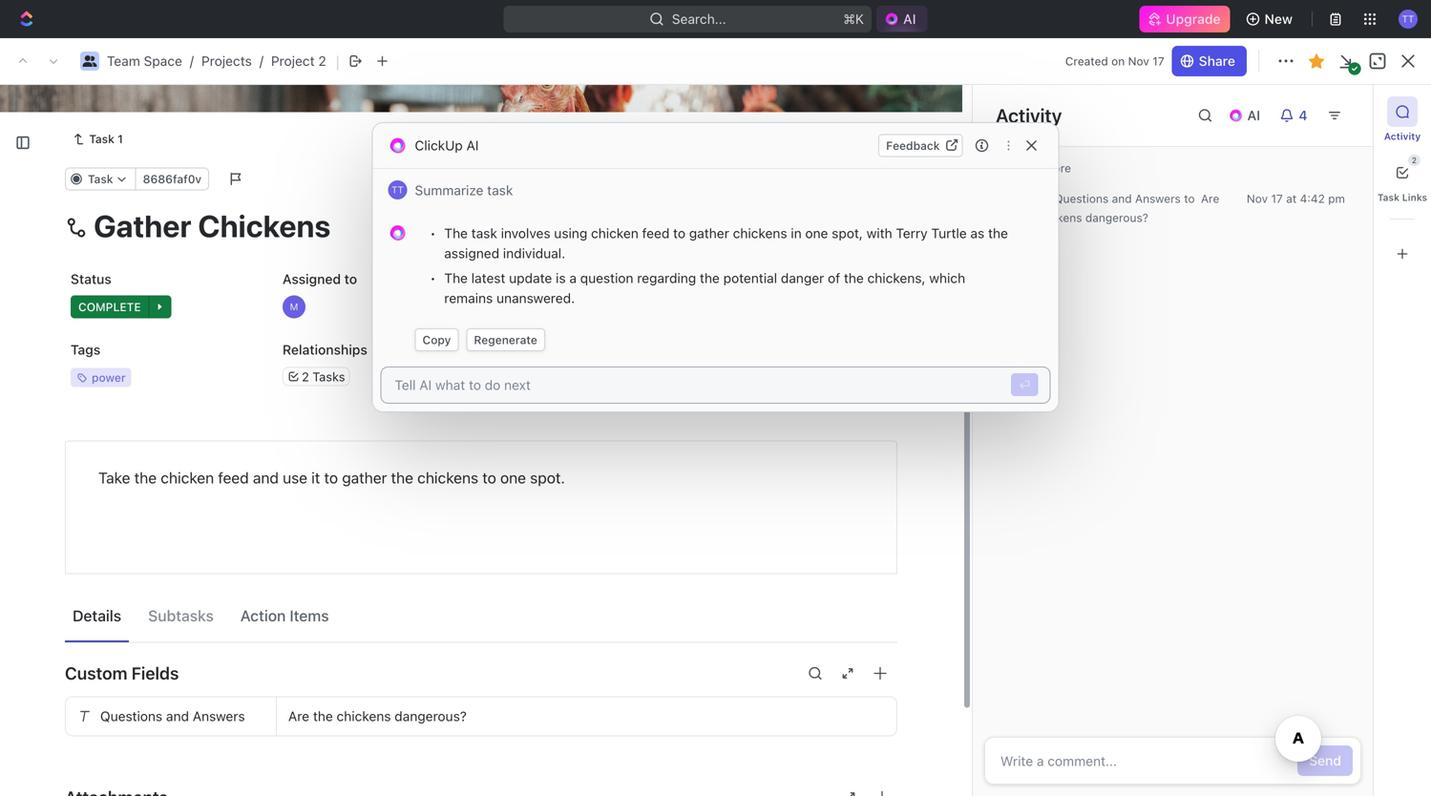 Task type: locate. For each thing, give the bounding box(es) containing it.
task 1 up task 2
[[385, 332, 424, 348]]

0 vertical spatial dangerous?
[[1086, 211, 1149, 224]]

and left use
[[253, 469, 279, 487]]

1 vertical spatial nov
[[1247, 192, 1268, 205]]

feed inside "the task involves using chicken feed to gather chickens in one spot, with terry turtle as the assigned individual. the latest update is a question regarding the potential danger of the chickens, which remains unanswered."
[[642, 225, 670, 241]]

in progress
[[356, 271, 433, 284]]

1 vertical spatial task 1 link
[[380, 327, 662, 354]]

team inside tree
[[46, 372, 79, 388]]

add down task 2
[[385, 399, 409, 415]]

copy
[[423, 333, 451, 347]]

board
[[356, 177, 394, 193]]

0 horizontal spatial in
[[356, 271, 368, 284]]

potential
[[723, 270, 777, 286]]

0 vertical spatial questions
[[1054, 192, 1109, 205]]

0 horizontal spatial task 1
[[89, 132, 123, 146]]

1 horizontal spatial user group image
[[303, 56, 315, 66]]

team up home link
[[107, 53, 140, 69]]

add up unanswered.
[[515, 271, 537, 284]]

1 horizontal spatial in
[[791, 225, 802, 241]]

1 vertical spatial task
[[471, 225, 497, 241]]

questions down custom fields
[[100, 709, 163, 724]]

1 vertical spatial the
[[444, 270, 468, 286]]

tags
[[71, 342, 100, 358]]

1 horizontal spatial dangerous?
[[1086, 211, 1149, 224]]

0 vertical spatial chicken
[[591, 225, 639, 241]]

add task up unanswered.
[[515, 271, 565, 284]]

2 inside task 2 link
[[417, 366, 425, 381]]

team inside team space / projects / project 2 |
[[107, 53, 140, 69]]

and down fields
[[166, 709, 189, 724]]

1 horizontal spatial activity
[[1384, 131, 1421, 142]]

2 share from the left
[[1201, 53, 1238, 69]]

to right search
[[1184, 192, 1195, 205]]

1 vertical spatial project
[[331, 114, 417, 146]]

custom fields button
[[65, 651, 898, 697]]

1 vertical spatial gather
[[342, 469, 387, 487]]

1 horizontal spatial are the chickens dangerous?
[[1014, 192, 1220, 224]]

2 horizontal spatial add task button
[[1282, 116, 1363, 146]]

team down "tags"
[[46, 372, 79, 388]]

1 horizontal spatial questions
[[1054, 192, 1109, 205]]

0 horizontal spatial questions
[[100, 709, 163, 724]]

/
[[190, 53, 194, 69], [260, 53, 263, 69], [405, 53, 409, 69]]

team space link down "tags"
[[46, 365, 273, 395]]

gather up track
[[689, 225, 729, 241]]

add task up customize in the right of the page
[[1293, 123, 1351, 138]]

space
[[144, 53, 182, 69], [358, 53, 396, 69], [83, 372, 121, 388]]

0 horizontal spatial add
[[385, 399, 409, 415]]

are
[[1201, 192, 1220, 205], [288, 709, 309, 724]]

1 horizontal spatial and
[[253, 469, 279, 487]]

0 vertical spatial and
[[1112, 192, 1132, 205]]

task 1 link up task 2 link
[[380, 327, 662, 354]]

2 vertical spatial and
[[166, 709, 189, 724]]

user group image up home link
[[83, 55, 97, 67]]

0 horizontal spatial are
[[288, 709, 309, 724]]

one left spot,
[[805, 225, 828, 241]]

team up project 2
[[321, 53, 354, 69]]

project inside team space / projects / project 2 |
[[271, 53, 315, 69]]

1 horizontal spatial hide
[[1205, 177, 1235, 193]]

task
[[1322, 123, 1351, 138], [89, 132, 114, 146], [1378, 192, 1400, 203], [540, 271, 565, 284], [385, 332, 414, 348], [385, 366, 414, 381], [413, 399, 441, 415]]

nov right the on on the top of page
[[1128, 54, 1150, 68]]

0 horizontal spatial add task
[[385, 399, 441, 415]]

home link
[[8, 93, 277, 123]]

space inside tree
[[83, 372, 121, 388]]

0 vertical spatial team space
[[321, 53, 396, 69]]

task inside tab list
[[1378, 192, 1400, 203]]

2 up links at the right top
[[1412, 156, 1417, 165]]

team space
[[321, 53, 396, 69], [46, 372, 121, 388]]

are the chickens dangerous? inside task sidebar content "section"
[[1014, 192, 1220, 224]]

0 vertical spatial are the chickens dangerous?
[[1014, 192, 1220, 224]]

the up assigned
[[444, 225, 468, 241]]

task up edit task name text field
[[487, 182, 513, 198]]

track time
[[707, 271, 776, 287]]

0 horizontal spatial task 1 link
[[65, 128, 131, 151]]

1 vertical spatial activity
[[1384, 131, 1421, 142]]

action items button
[[233, 598, 337, 634]]

0 horizontal spatial team space
[[46, 372, 121, 388]]

user group image
[[83, 55, 97, 67], [303, 56, 315, 66]]

chickens
[[1035, 211, 1082, 224], [733, 225, 787, 241], [417, 469, 479, 487], [337, 709, 391, 724]]

task up customize in the right of the page
[[1322, 123, 1351, 138]]

Tell AI what to do next text field
[[395, 375, 998, 395]]

feed up "regarding"
[[642, 225, 670, 241]]

0 vertical spatial add task
[[1293, 123, 1351, 138]]

1 / from the left
[[190, 53, 194, 69]]

task for summarize
[[487, 182, 513, 198]]

hide right search
[[1205, 177, 1235, 193]]

1 vertical spatial feed
[[218, 469, 249, 487]]

0 horizontal spatial /
[[190, 53, 194, 69]]

nov left at
[[1247, 192, 1268, 205]]

team space link
[[297, 50, 401, 73], [107, 53, 182, 69], [46, 365, 273, 395]]

add task button up unanswered.
[[492, 266, 573, 289]]

0 horizontal spatial team
[[46, 372, 79, 388]]

1 horizontal spatial 17
[[1271, 192, 1283, 205]]

chickens inside button
[[337, 709, 391, 724]]

use
[[283, 469, 307, 487]]

terry
[[896, 225, 928, 241]]

and
[[1112, 192, 1132, 205], [253, 469, 279, 487], [166, 709, 189, 724]]

1 up task 2
[[417, 332, 424, 348]]

hide
[[1205, 177, 1235, 193], [991, 225, 1017, 238]]

add task down task 2
[[385, 399, 441, 415]]

copy button
[[415, 328, 459, 351]]

2 / from the left
[[260, 53, 263, 69]]

to up "regarding"
[[673, 225, 686, 241]]

team space down "tags"
[[46, 372, 121, 388]]

activity up set
[[996, 104, 1062, 127]]

fields
[[132, 663, 179, 684]]

in up danger
[[791, 225, 802, 241]]

as
[[971, 225, 985, 241]]

task sidebar navigation tab list
[[1378, 96, 1428, 269]]

user group image left | on the top left
[[303, 56, 315, 66]]

2 vertical spatial add task button
[[376, 396, 449, 419]]

1 horizontal spatial are
[[1201, 192, 1220, 205]]

0 horizontal spatial user group image
[[83, 55, 97, 67]]

share
[[1199, 53, 1236, 69], [1201, 53, 1238, 69]]

2 left | on the top left
[[318, 53, 326, 69]]

0 horizontal spatial dangerous?
[[395, 709, 467, 724]]

details
[[73, 607, 121, 625]]

upgrade
[[1166, 11, 1221, 27]]

2 share button from the left
[[1190, 46, 1249, 76]]

project left | on the top left
[[271, 53, 315, 69]]

spot.
[[530, 469, 565, 487]]

/ right projects link
[[260, 53, 263, 69]]

chicken right the using
[[591, 225, 639, 241]]

1 vertical spatial dangerous?
[[395, 709, 467, 724]]

add task button down task 2
[[376, 396, 449, 419]]

0 horizontal spatial gather
[[342, 469, 387, 487]]

0 vertical spatial answers
[[1135, 192, 1181, 205]]

0 vertical spatial in
[[791, 225, 802, 241]]

task 1 link
[[65, 128, 131, 151], [380, 327, 662, 354]]

0 horizontal spatial space
[[83, 372, 121, 388]]

the
[[444, 225, 468, 241], [444, 270, 468, 286]]

1 vertical spatial in
[[356, 271, 368, 284]]

date
[[523, 271, 553, 287]]

activity inside task sidebar content "section"
[[996, 104, 1062, 127]]

2 down copy button
[[417, 366, 425, 381]]

project up board
[[331, 114, 417, 146]]

2 horizontal spatial /
[[405, 53, 409, 69]]

2 inside 2 button
[[1412, 156, 1417, 165]]

remains
[[444, 290, 493, 306]]

0 vertical spatial nov
[[1128, 54, 1150, 68]]

which
[[929, 270, 966, 286]]

inbox
[[46, 132, 79, 148]]

1 horizontal spatial space
[[144, 53, 182, 69]]

the up remains on the top left
[[444, 270, 468, 286]]

at
[[1286, 192, 1297, 205]]

1 horizontal spatial feed
[[642, 225, 670, 241]]

activity up 2 button
[[1384, 131, 1421, 142]]

1 vertical spatial 17
[[1271, 192, 1283, 205]]

space right | on the top left
[[358, 53, 396, 69]]

assigned
[[444, 245, 500, 261]]

latest
[[471, 270, 506, 286]]

in left the progress
[[356, 271, 368, 284]]

0 horizontal spatial chicken
[[161, 469, 214, 487]]

are the chickens dangerous?
[[1014, 192, 1220, 224], [288, 709, 467, 724]]

2 up remains on the top left
[[455, 271, 462, 284]]

task 2
[[385, 366, 425, 381]]

sidebar navigation
[[0, 38, 286, 796]]

task 1 link down home
[[65, 128, 131, 151]]

regenerate
[[474, 333, 538, 347]]

docs link
[[8, 158, 277, 188]]

dangerous? inside button
[[395, 709, 467, 724]]

0 horizontal spatial activity
[[996, 104, 1062, 127]]

track
[[707, 271, 742, 287]]

0 vertical spatial the
[[444, 225, 468, 241]]

task 1 right 'inbox'
[[89, 132, 123, 146]]

1 horizontal spatial answers
[[1135, 192, 1181, 205]]

chicken right take
[[161, 469, 214, 487]]

due
[[495, 271, 520, 287]]

upgrade link
[[1140, 6, 1230, 32]]

0 horizontal spatial project
[[271, 53, 315, 69]]

2 button
[[1387, 155, 1421, 188]]

2
[[318, 53, 326, 69], [423, 114, 439, 146], [1412, 156, 1417, 165], [455, 271, 462, 284], [417, 366, 425, 381], [302, 370, 309, 384]]

one
[[805, 225, 828, 241], [500, 469, 526, 487]]

update
[[509, 270, 552, 286]]

1 share from the left
[[1199, 53, 1236, 69]]

search...
[[672, 11, 726, 27]]

assigned
[[283, 271, 341, 287]]

hide right as
[[991, 225, 1017, 238]]

share button
[[1172, 46, 1247, 76], [1190, 46, 1249, 76]]

2 horizontal spatial space
[[358, 53, 396, 69]]

is
[[556, 270, 566, 286]]

2 horizontal spatial and
[[1112, 192, 1132, 205]]

and right set
[[1112, 192, 1132, 205]]

assignees button
[[772, 220, 861, 243]]

1 vertical spatial hide
[[991, 225, 1017, 238]]

task 1
[[89, 132, 123, 146], [385, 332, 424, 348]]

task inside "the task involves using chicken feed to gather chickens in one spot, with terry turtle as the assigned individual. the latest update is a question regarding the potential danger of the chickens, which remains unanswered."
[[471, 225, 497, 241]]

1 vertical spatial one
[[500, 469, 526, 487]]

4:42
[[1300, 192, 1325, 205]]

0 vertical spatial gather
[[689, 225, 729, 241]]

1 the from the top
[[444, 225, 468, 241]]

chicken
[[591, 225, 639, 241], [161, 469, 214, 487]]

1 vertical spatial task 1
[[385, 332, 424, 348]]

to right assigned at the top left of page
[[344, 271, 357, 287]]

dangerous?
[[1086, 211, 1149, 224], [395, 709, 467, 724]]

task down task 2
[[413, 399, 441, 415]]

questions right set
[[1054, 192, 1109, 205]]

0 vertical spatial hide
[[1205, 177, 1235, 193]]

1 horizontal spatial 1
[[417, 332, 424, 348]]

task
[[487, 182, 513, 198], [471, 225, 497, 241]]

1
[[118, 132, 123, 146], [417, 332, 424, 348]]

/ left projects
[[190, 53, 194, 69]]

1 vertical spatial answers
[[193, 709, 245, 724]]

are inside are the chickens dangerous? button
[[288, 709, 309, 724]]

space down "tags"
[[83, 372, 121, 388]]

17 right the on on the top of page
[[1153, 54, 1165, 68]]

1 down home link
[[118, 132, 123, 146]]

hide inside dropdown button
[[1205, 177, 1235, 193]]

a
[[569, 270, 577, 286]]

1 horizontal spatial add task
[[515, 271, 565, 284]]

1 horizontal spatial team space
[[321, 53, 396, 69]]

docs
[[46, 165, 77, 180]]

0 horizontal spatial answers
[[193, 709, 245, 724]]

add task
[[1293, 123, 1351, 138], [515, 271, 565, 284], [385, 399, 441, 415]]

0 horizontal spatial are the chickens dangerous?
[[288, 709, 467, 724]]

question
[[580, 270, 634, 286]]

0 vertical spatial project
[[271, 53, 315, 69]]

Search tasks... text field
[[1194, 217, 1385, 246]]

dangerous? down custom fields dropdown button at the bottom of the page
[[395, 709, 467, 724]]

feed left use
[[218, 469, 249, 487]]

nov 17 at 4:42 pm
[[1247, 192, 1345, 205]]

board link
[[352, 172, 394, 199]]

add up customize in the right of the page
[[1293, 123, 1319, 138]]

assigned to
[[283, 271, 357, 287]]

in inside "the task involves using chicken feed to gather chickens in one spot, with terry turtle as the assigned individual. the latest update is a question regarding the potential danger of the chickens, which remains unanswered."
[[791, 225, 802, 241]]

/ right | on the top left
[[405, 53, 409, 69]]

add task button up customize in the right of the page
[[1282, 116, 1363, 146]]

1 vertical spatial are the chickens dangerous?
[[288, 709, 467, 724]]

1 vertical spatial are
[[288, 709, 309, 724]]

gather down to do
[[342, 469, 387, 487]]

1 vertical spatial 1
[[417, 332, 424, 348]]

task up assigned
[[471, 225, 497, 241]]

gather
[[689, 225, 729, 241], [342, 469, 387, 487]]

1 horizontal spatial nov
[[1247, 192, 1268, 205]]

0 horizontal spatial 17
[[1153, 54, 1165, 68]]

0 vertical spatial task 1
[[89, 132, 123, 146]]

home
[[46, 100, 82, 116]]

regenerate button
[[466, 328, 545, 351]]

answers inside task sidebar content "section"
[[1135, 192, 1181, 205]]

to inside task sidebar content "section"
[[1184, 192, 1195, 205]]

|
[[336, 52, 340, 71]]

one inside "the task involves using chicken feed to gather chickens in one spot, with terry turtle as the assigned individual. the latest update is a question regarding the potential danger of the chickens, which remains unanswered."
[[805, 225, 828, 241]]

1 horizontal spatial gather
[[689, 225, 729, 241]]

space up home link
[[144, 53, 182, 69]]

1 horizontal spatial one
[[805, 225, 828, 241]]

dangerous? down the set questions and answers to
[[1086, 211, 1149, 224]]

0 vertical spatial task 1 link
[[65, 128, 131, 151]]

set questions and answers to
[[1031, 192, 1198, 205]]

team space up project 2
[[321, 53, 396, 69]]

0 vertical spatial task
[[487, 182, 513, 198]]

0 vertical spatial feed
[[642, 225, 670, 241]]

task left links at the right top
[[1378, 192, 1400, 203]]

0 vertical spatial add
[[1293, 123, 1319, 138]]

one left spot.
[[500, 469, 526, 487]]

questions and answers
[[100, 709, 245, 724]]

2 left tasks
[[302, 370, 309, 384]]

to right it
[[324, 469, 338, 487]]

17 left at
[[1271, 192, 1283, 205]]

1 horizontal spatial /
[[260, 53, 263, 69]]

2 horizontal spatial add task
[[1293, 123, 1351, 138]]



Task type: vqa. For each thing, say whether or not it's contained in the screenshot.
Access
no



Task type: describe. For each thing, give the bounding box(es) containing it.
are the chickens dangerous? button
[[277, 698, 897, 736]]

2 horizontal spatial team
[[321, 53, 354, 69]]

customize button
[[1244, 172, 1342, 199]]

created on nov 17
[[1066, 54, 1165, 68]]

1 vertical spatial questions
[[100, 709, 163, 724]]

are the chickens dangerous? inside button
[[288, 709, 467, 724]]

0 vertical spatial 1
[[118, 132, 123, 146]]

2 vertical spatial add task
[[385, 399, 441, 415]]

summarize
[[415, 182, 484, 198]]

clickup
[[415, 138, 463, 153]]

project 2
[[331, 114, 445, 146]]

1 vertical spatial add task
[[515, 271, 565, 284]]

1 horizontal spatial task 1 link
[[380, 327, 662, 354]]

send button
[[1298, 746, 1353, 776]]

list
[[429, 177, 452, 193]]

action
[[240, 607, 286, 625]]

list link
[[425, 172, 452, 199]]

space inside team space / projects / project 2 |
[[144, 53, 182, 69]]

danger
[[781, 270, 824, 286]]

chickens,
[[868, 270, 926, 286]]

set
[[1034, 192, 1051, 205]]

task for the
[[471, 225, 497, 241]]

⏎
[[1019, 378, 1031, 392]]

links
[[1402, 192, 1428, 203]]

chicken inside "the task involves using chicken feed to gather chickens in one spot, with terry turtle as the assigned individual. the latest update is a question regarding the potential danger of the chickens, which remains unanswered."
[[591, 225, 639, 241]]

details button
[[65, 598, 129, 634]]

0 horizontal spatial add task button
[[376, 396, 449, 419]]

0 horizontal spatial feed
[[218, 469, 249, 487]]

2 inside team space / projects / project 2 |
[[318, 53, 326, 69]]

automations
[[1268, 53, 1347, 69]]

time
[[745, 271, 776, 287]]

items
[[290, 607, 329, 625]]

project 2 link
[[271, 53, 326, 69]]

to inside "the task involves using chicken feed to gather chickens in one spot, with terry turtle as the assigned individual. the latest update is a question regarding the potential danger of the chickens, which remains unanswered."
[[673, 225, 686, 241]]

task up task 2
[[385, 332, 414, 348]]

of
[[828, 270, 840, 286]]

team space inside team space tree
[[46, 372, 121, 388]]

hide button
[[983, 220, 1024, 243]]

0 horizontal spatial nov
[[1128, 54, 1150, 68]]

send
[[1309, 753, 1342, 769]]

turtle
[[931, 225, 967, 241]]

17 inside task sidebar content "section"
[[1271, 192, 1283, 205]]

custom fields
[[65, 663, 179, 684]]

clickup ai
[[415, 138, 479, 153]]

questions inside task sidebar content "section"
[[1054, 192, 1109, 205]]

hide button
[[1182, 172, 1240, 199]]

ai
[[467, 138, 479, 153]]

search
[[1129, 177, 1173, 193]]

created
[[1066, 54, 1108, 68]]

2 left ai
[[423, 114, 439, 146]]

team space link up home link
[[107, 53, 182, 69]]

and inside task sidebar content "section"
[[1112, 192, 1132, 205]]

tasks
[[313, 370, 345, 384]]

summarize task
[[415, 182, 513, 198]]

1 horizontal spatial add task button
[[492, 266, 573, 289]]

team space link inside team space tree
[[46, 365, 273, 395]]

0 horizontal spatial and
[[166, 709, 189, 724]]

task sidebar content section
[[972, 85, 1373, 796]]

0 vertical spatial 17
[[1153, 54, 1165, 68]]

activity inside task sidebar navigation tab list
[[1384, 131, 1421, 142]]

relationships
[[283, 342, 367, 358]]

⏎ button
[[1011, 373, 1038, 396]]

task right tasks
[[385, 366, 414, 381]]

dangerous? inside task sidebar content "section"
[[1086, 211, 1149, 224]]

subtasks button
[[140, 598, 221, 634]]

task 2 link
[[380, 360, 662, 388]]

do
[[375, 453, 393, 466]]

1 vertical spatial chicken
[[161, 469, 214, 487]]

3
[[415, 453, 422, 466]]

customize
[[1269, 177, 1336, 193]]

tt
[[392, 184, 404, 195]]

chickens inside task sidebar content "section"
[[1035, 211, 1082, 224]]

hide inside button
[[991, 225, 1017, 238]]

0 horizontal spatial one
[[500, 469, 526, 487]]

regarding
[[637, 270, 696, 286]]

2 horizontal spatial add
[[1293, 123, 1319, 138]]

using
[[554, 225, 588, 241]]

projects
[[201, 53, 252, 69]]

team space link up project 2
[[297, 50, 401, 73]]

calendar
[[487, 177, 544, 193]]

it
[[311, 469, 320, 487]]

task left a
[[540, 271, 565, 284]]

to do
[[356, 453, 393, 466]]

projects link
[[201, 53, 252, 69]]

assignees
[[796, 225, 852, 238]]

to left the do
[[356, 453, 372, 466]]

custom
[[65, 663, 127, 684]]

involves
[[501, 225, 551, 241]]

new button
[[1238, 4, 1304, 34]]

Edit task name text field
[[65, 208, 898, 244]]

spot,
[[832, 225, 863, 241]]

task right 'inbox'
[[89, 132, 114, 146]]

action items
[[240, 607, 329, 625]]

to left spot.
[[483, 469, 496, 487]]

the task involves using chicken feed to gather chickens in one spot, with terry turtle as the assigned individual. the latest update is a question regarding the potential danger of the chickens, which remains unanswered.
[[444, 225, 1012, 306]]

with
[[867, 225, 893, 241]]

chickens inside "the task involves using chicken feed to gather chickens in one spot, with terry turtle as the assigned individual. the latest update is a question regarding the potential danger of the chickens, which remains unanswered."
[[733, 225, 787, 241]]

gather inside "the task involves using chicken feed to gather chickens in one spot, with terry turtle as the assigned individual. the latest update is a question regarding the potential danger of the chickens, which remains unanswered."
[[689, 225, 729, 241]]

on
[[1112, 54, 1125, 68]]

1 vertical spatial add
[[515, 271, 537, 284]]

subtasks
[[148, 607, 214, 625]]

the inside button
[[313, 709, 333, 724]]

are inside task sidebar content "section"
[[1201, 192, 1220, 205]]

1 horizontal spatial project
[[331, 114, 417, 146]]

individual.
[[503, 245, 565, 261]]

2 the from the top
[[444, 270, 468, 286]]

8686faf0v button
[[135, 168, 209, 191]]

team space tree
[[8, 332, 277, 590]]

take
[[98, 469, 130, 487]]

calendar link
[[483, 172, 544, 199]]

unanswered.
[[497, 290, 575, 306]]

automations button
[[1258, 47, 1357, 75]]

2 vertical spatial add
[[385, 399, 409, 415]]

⌘k
[[843, 11, 864, 27]]

2 tasks
[[302, 370, 345, 384]]

task links
[[1378, 192, 1428, 203]]

due date
[[495, 271, 553, 287]]

1 share button from the left
[[1172, 46, 1247, 76]]

feedback
[[886, 139, 940, 152]]

search button
[[1104, 172, 1179, 199]]

0 vertical spatial add task button
[[1282, 116, 1363, 146]]

pm
[[1328, 192, 1345, 205]]

feedback button
[[879, 134, 963, 157]]

nov inside task sidebar content "section"
[[1247, 192, 1268, 205]]

progress
[[371, 271, 433, 284]]

3 / from the left
[[405, 53, 409, 69]]

the inside task sidebar content "section"
[[1014, 211, 1032, 224]]

status
[[71, 271, 111, 287]]



